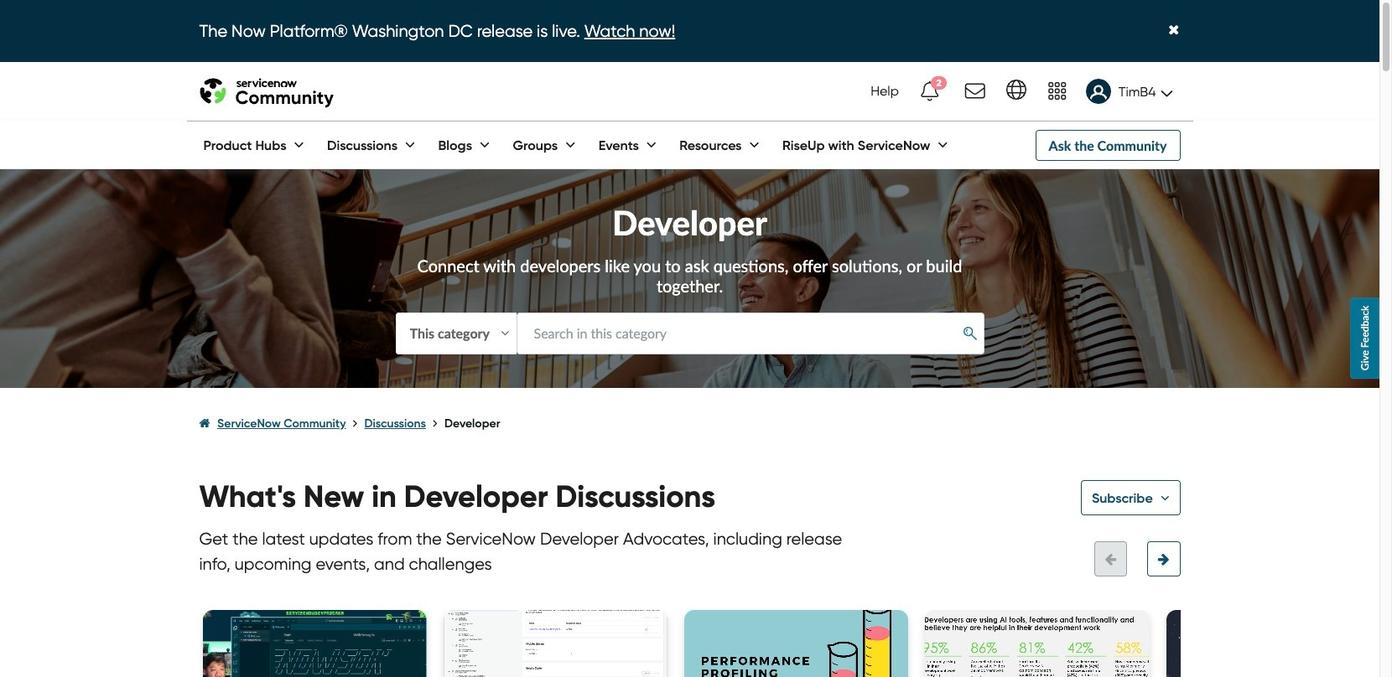 Task type: vqa. For each thing, say whether or not it's contained in the screenshot.
the timb4 image
yes



Task type: describe. For each thing, give the bounding box(es) containing it.
timb4 image
[[1086, 79, 1111, 104]]

language selector image
[[1006, 79, 1026, 100]]



Task type: locate. For each thing, give the bounding box(es) containing it.
close image
[[1169, 24, 1179, 38]]

menu bar
[[187, 122, 951, 169]]

Search text field
[[516, 313, 984, 355]]

list
[[199, 401, 1181, 447]]



